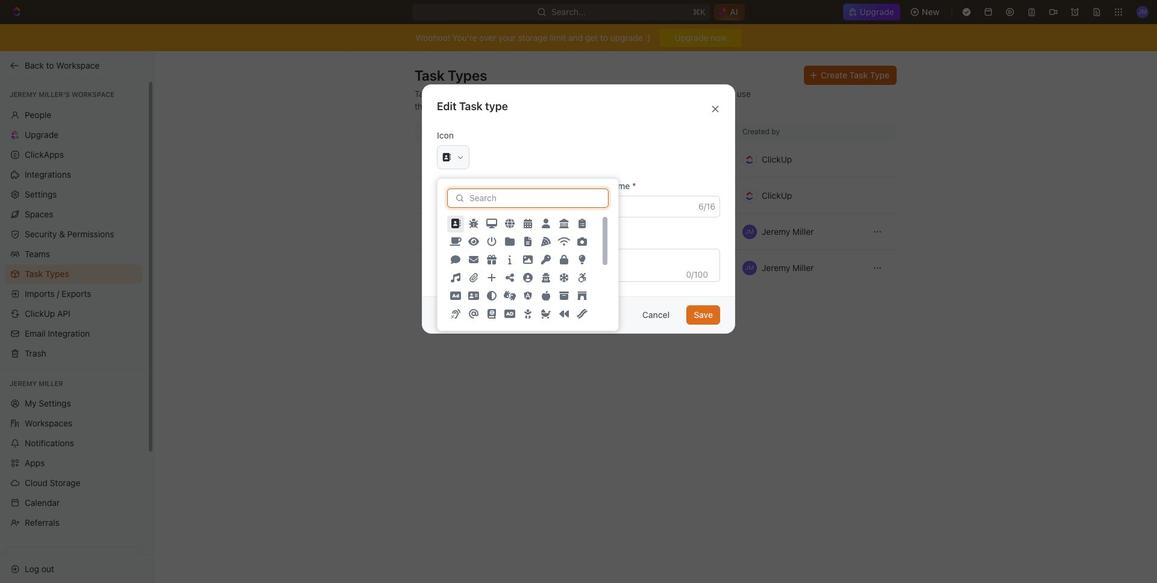 Task type: vqa. For each thing, say whether or not it's contained in the screenshot.
image
yes



Task type: describe. For each thing, give the bounding box(es) containing it.
address book image inside list item
[[451, 219, 461, 229]]

camera image
[[577, 237, 587, 247]]

book atlas image
[[487, 309, 497, 319]]

power off image
[[487, 237, 497, 247]]

circle user image
[[523, 273, 533, 283]]

key image
[[541, 255, 551, 265]]

1 horizontal spatial bug image
[[469, 219, 479, 229]]

accessible icon image
[[577, 273, 587, 283]]

ear listen image
[[451, 309, 461, 319]]

comment image
[[451, 255, 461, 265]]

landmark image
[[559, 219, 569, 229]]

circle half stroke image
[[487, 291, 497, 301]]

share nodes image
[[505, 273, 515, 283]]

avatar options list
[[447, 215, 600, 432]]

baby image
[[523, 309, 533, 319]]

music image
[[451, 273, 461, 283]]

image image
[[523, 255, 533, 265]]

address book image
[[422, 262, 434, 274]]

People field
[[584, 196, 720, 218]]

lightbulb image
[[577, 255, 587, 265]]

at image
[[469, 309, 479, 319]]

mug saucer image
[[450, 237, 462, 247]]

apple whole image
[[541, 291, 551, 301]]

user secret image
[[541, 273, 551, 283]]

paperclip image
[[469, 273, 479, 283]]

pizza slice image
[[541, 237, 551, 247]]

hands asl interpreting image
[[504, 291, 516, 301]]

globe image
[[505, 219, 515, 229]]

gift image
[[487, 255, 497, 265]]



Task type: locate. For each thing, give the bounding box(es) containing it.
clipboard list image
[[577, 219, 587, 229]]

snowflake image
[[559, 273, 569, 283]]

bug image
[[469, 219, 479, 229], [422, 226, 434, 238]]

Describe your task type text field
[[437, 249, 720, 282]]

angular image
[[523, 291, 533, 301]]

audio description image
[[505, 309, 515, 319]]

bug image left mug saucer image
[[422, 226, 434, 238]]

bacon image
[[577, 309, 588, 319]]

list item inside avatar options list
[[447, 215, 465, 233]]

0 horizontal spatial bug image
[[422, 226, 434, 238]]

list item
[[447, 215, 465, 233]]

address card image
[[468, 291, 479, 301]]

Search text field
[[470, 191, 601, 206]]

archway image
[[577, 291, 587, 301]]

wifi image
[[558, 237, 570, 247]]

user image
[[541, 219, 551, 229]]

Person field
[[437, 196, 574, 218]]

baby carriage image
[[541, 309, 551, 319]]

file lines image
[[523, 237, 533, 247]]

bug image left desktop icon
[[469, 219, 479, 229]]

plus image
[[487, 273, 497, 283]]

0 vertical spatial address book image
[[442, 153, 451, 161]]

desktop image
[[486, 219, 497, 229]]

backward image
[[559, 309, 569, 319]]

envelope image
[[469, 255, 479, 265]]

eye image
[[468, 237, 479, 247]]

1 vertical spatial address book image
[[451, 219, 461, 229]]

calendar days image
[[523, 219, 533, 229]]

box archive image
[[559, 291, 569, 301]]

folder image
[[505, 237, 515, 247]]

address book image
[[442, 153, 451, 161], [451, 219, 461, 229]]

lock image
[[559, 255, 569, 265]]

info image
[[505, 255, 515, 265]]

rectangle ad image
[[450, 291, 461, 301]]



